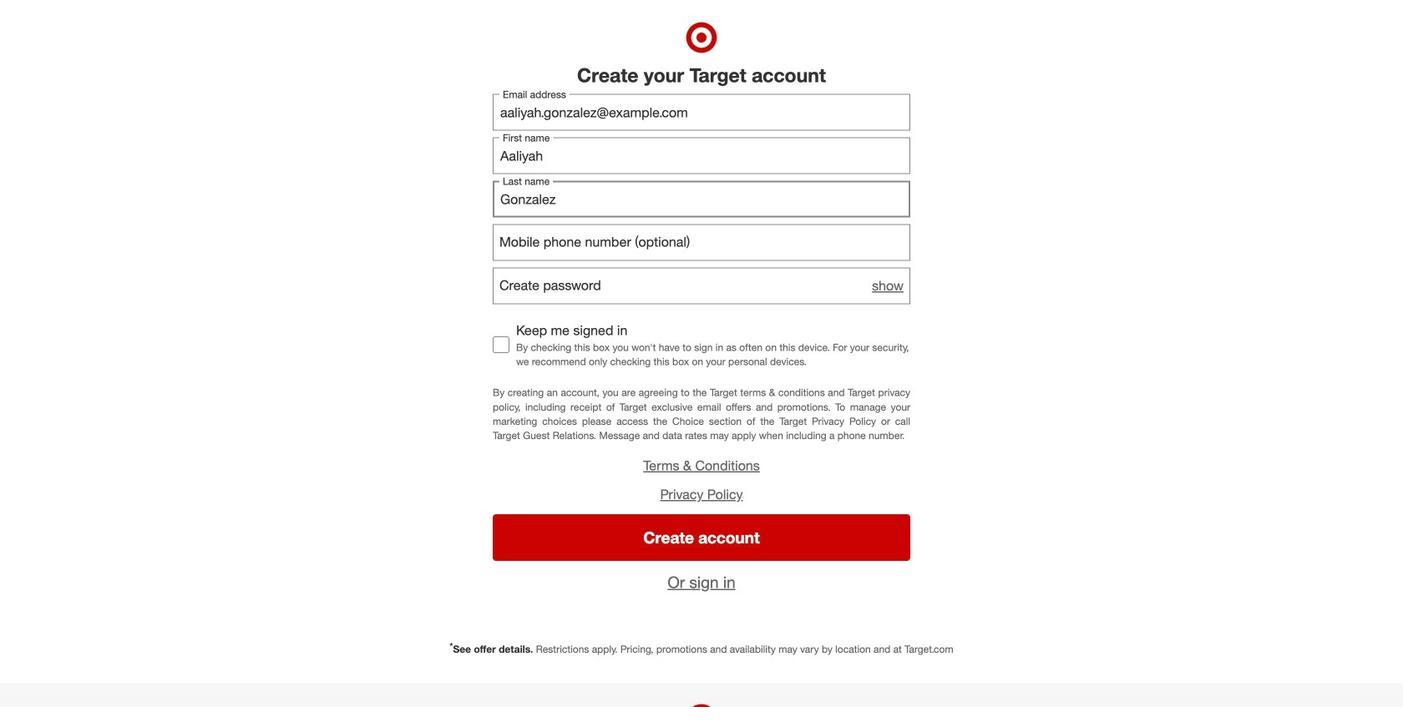 Task type: vqa. For each thing, say whether or not it's contained in the screenshot.
Target: Expect More. Pay Less. 'Image'
yes



Task type: locate. For each thing, give the bounding box(es) containing it.
None text field
[[493, 94, 911, 131], [493, 138, 911, 174], [493, 181, 911, 218], [493, 94, 911, 131], [493, 138, 911, 174], [493, 181, 911, 218]]

target: expect more. pay less. image
[[467, 684, 937, 708]]

None telephone field
[[493, 224, 911, 261]]

us members only. image
[[503, 232, 526, 255]]

None checkbox
[[493, 337, 510, 354]]

None password field
[[493, 268, 911, 305]]



